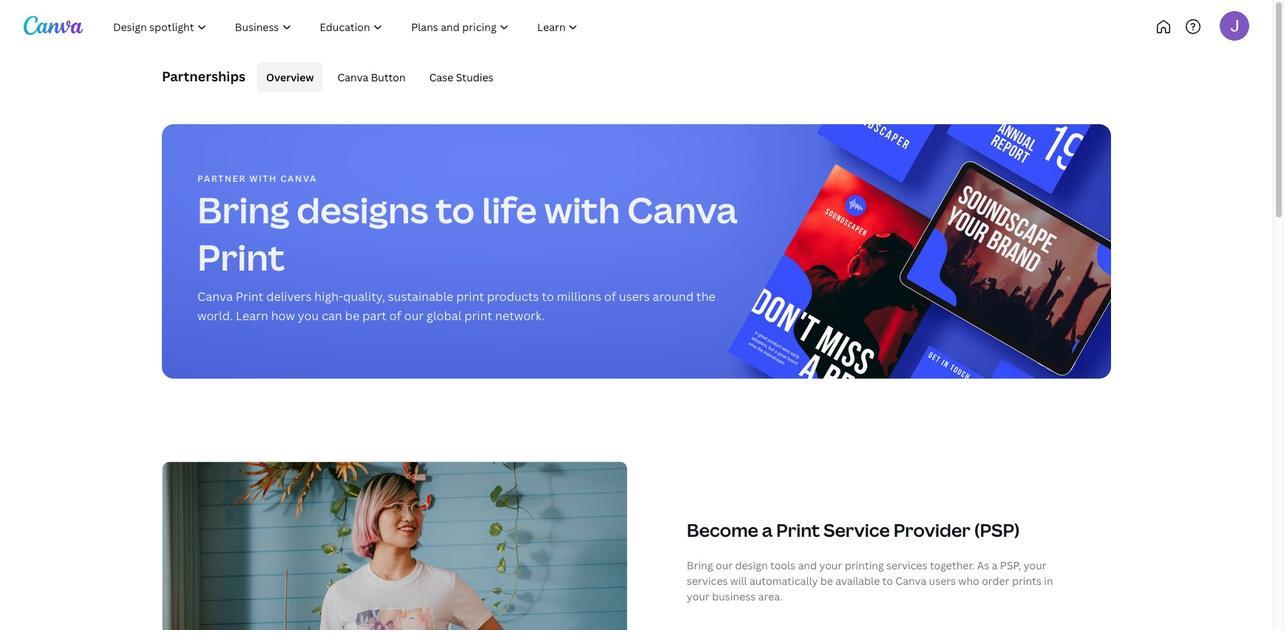 Task type: describe. For each thing, give the bounding box(es) containing it.
around
[[653, 288, 694, 305]]

global
[[427, 308, 462, 324]]

bring our design tools and your printing services together. as a psp, your services will automatically be available to canva users who order prints in your business area.
[[687, 559, 1054, 604]]

automatically
[[750, 574, 818, 588]]

prints
[[1013, 574, 1042, 588]]

life
[[482, 186, 537, 234]]

2 horizontal spatial your
[[1024, 559, 1047, 573]]

to for designs
[[542, 288, 554, 305]]

case studies
[[429, 70, 494, 84]]

psp,
[[1001, 559, 1022, 573]]

designs
[[297, 186, 429, 234]]

button
[[371, 70, 406, 84]]

overview
[[266, 70, 314, 84]]

business
[[712, 590, 756, 604]]

our inside the partner with canva bring designs to life with canva print canva print delivers high-quality, sustainable print products to millions of users  around the world. learn how you can be part of our global print network.
[[404, 308, 424, 324]]

to for and
[[883, 574, 893, 588]]

top level navigation element
[[101, 12, 642, 41]]

can
[[322, 308, 342, 324]]

canva
[[280, 172, 317, 185]]

case
[[429, 70, 454, 84]]

high-
[[315, 288, 343, 305]]

be inside bring our design tools and your printing services together. as a psp, your services will automatically be available to canva users who order prints in your business area.
[[821, 574, 833, 588]]

partnerships
[[162, 67, 246, 85]]

network.
[[495, 308, 545, 324]]

design
[[736, 559, 768, 573]]

0 vertical spatial print
[[456, 288, 484, 305]]

available
[[836, 574, 880, 588]]

a inside bring our design tools and your printing services together. as a psp, your services will automatically be available to canva users who order prints in your business area.
[[992, 559, 998, 573]]

products
[[487, 288, 539, 305]]

canva inside bring our design tools and your printing services together. as a psp, your services will automatically be available to canva users who order prints in your business area.
[[896, 574, 927, 588]]

0 horizontal spatial your
[[687, 590, 710, 604]]

the
[[697, 288, 716, 305]]

printing
[[845, 559, 884, 573]]

in
[[1045, 574, 1054, 588]]

overview link
[[257, 62, 323, 92]]

studies
[[456, 70, 494, 84]]

print partner image
[[162, 416, 628, 630]]

and
[[798, 559, 817, 573]]

how
[[271, 308, 295, 324]]

together.
[[930, 559, 975, 573]]

canva inside menu bar
[[338, 70, 369, 84]]

users inside the partner with canva bring designs to life with canva print canva print delivers high-quality, sustainable print products to millions of users  around the world. learn how you can be part of our global print network.
[[619, 288, 650, 305]]

case studies link
[[421, 62, 503, 92]]

1 vertical spatial print
[[465, 308, 493, 324]]



Task type: locate. For each thing, give the bounding box(es) containing it.
users left the around
[[619, 288, 650, 305]]

(psp)
[[975, 518, 1020, 542]]

be left the available
[[821, 574, 833, 588]]

print
[[456, 288, 484, 305], [465, 308, 493, 324]]

print up "global"
[[456, 288, 484, 305]]

will
[[731, 574, 747, 588]]

0 horizontal spatial our
[[404, 308, 424, 324]]

our down sustainable
[[404, 308, 424, 324]]

part
[[363, 308, 387, 324]]

be inside the partner with canva bring designs to life with canva print canva print delivers high-quality, sustainable print products to millions of users  around the world. learn how you can be part of our global print network.
[[345, 308, 360, 324]]

users
[[619, 288, 650, 305], [929, 574, 956, 588]]

1 vertical spatial bring
[[687, 559, 713, 573]]

1 horizontal spatial be
[[821, 574, 833, 588]]

0 vertical spatial be
[[345, 308, 360, 324]]

with
[[545, 186, 620, 234]]

who
[[959, 574, 980, 588]]

1 vertical spatial print
[[236, 288, 264, 305]]

provider
[[894, 518, 971, 542]]

to left life
[[436, 186, 475, 234]]

0 horizontal spatial bring
[[197, 186, 290, 234]]

bring
[[197, 186, 290, 234], [687, 559, 713, 573]]

1 horizontal spatial to
[[542, 288, 554, 305]]

0 vertical spatial a
[[762, 518, 773, 542]]

print right "global"
[[465, 308, 493, 324]]

millions
[[557, 288, 602, 305]]

2 vertical spatial to
[[883, 574, 893, 588]]

with
[[249, 172, 277, 185]]

to inside bring our design tools and your printing services together. as a psp, your services will automatically be available to canva users who order prints in your business area.
[[883, 574, 893, 588]]

1 vertical spatial of
[[390, 308, 402, 324]]

partner
[[197, 172, 246, 185]]

2 vertical spatial print
[[777, 518, 820, 542]]

0 vertical spatial our
[[404, 308, 424, 324]]

your left the business at the right bottom of the page
[[687, 590, 710, 604]]

1 vertical spatial users
[[929, 574, 956, 588]]

1 vertical spatial services
[[687, 574, 728, 588]]

quality,
[[343, 288, 385, 305]]

bring inside the partner with canva bring designs to life with canva print canva print delivers high-quality, sustainable print products to millions of users  around the world. learn how you can be part of our global print network.
[[197, 186, 290, 234]]

0 vertical spatial users
[[619, 288, 650, 305]]

bring down the become
[[687, 559, 713, 573]]

your
[[820, 559, 843, 573], [1024, 559, 1047, 573], [687, 590, 710, 604]]

2 horizontal spatial to
[[883, 574, 893, 588]]

1 vertical spatial a
[[992, 559, 998, 573]]

our inside bring our design tools and your printing services together. as a psp, your services will automatically be available to canva users who order prints in your business area.
[[716, 559, 733, 573]]

1 horizontal spatial a
[[992, 559, 998, 573]]

1 horizontal spatial of
[[604, 288, 616, 305]]

our
[[404, 308, 424, 324], [716, 559, 733, 573]]

become
[[687, 518, 759, 542]]

1 horizontal spatial services
[[887, 559, 928, 573]]

0 horizontal spatial a
[[762, 518, 773, 542]]

area.
[[759, 590, 783, 604]]

world.
[[197, 308, 233, 324]]

services right printing
[[887, 559, 928, 573]]

as
[[978, 559, 990, 573]]

services
[[887, 559, 928, 573], [687, 574, 728, 588]]

your right and
[[820, 559, 843, 573]]

order
[[982, 574, 1010, 588]]

users inside bring our design tools and your printing services together. as a psp, your services will automatically be available to canva users who order prints in your business area.
[[929, 574, 956, 588]]

0 horizontal spatial users
[[619, 288, 650, 305]]

0 horizontal spatial of
[[390, 308, 402, 324]]

1 horizontal spatial our
[[716, 559, 733, 573]]

to left millions
[[542, 288, 554, 305]]

tools
[[771, 559, 796, 573]]

0 vertical spatial services
[[887, 559, 928, 573]]

a up the tools
[[762, 518, 773, 542]]

1 vertical spatial to
[[542, 288, 554, 305]]

learn
[[236, 308, 268, 324]]

a
[[762, 518, 773, 542], [992, 559, 998, 573]]

to
[[436, 186, 475, 234], [542, 288, 554, 305], [883, 574, 893, 588]]

of right the 'part'
[[390, 308, 402, 324]]

to down printing
[[883, 574, 893, 588]]

be right can
[[345, 308, 360, 324]]

print
[[197, 233, 285, 281], [236, 288, 264, 305], [777, 518, 820, 542]]

our up will
[[716, 559, 733, 573]]

bring down with
[[197, 186, 290, 234]]

canva button link
[[329, 62, 415, 92]]

of
[[604, 288, 616, 305], [390, 308, 402, 324]]

0 horizontal spatial be
[[345, 308, 360, 324]]

1 horizontal spatial users
[[929, 574, 956, 588]]

bring inside bring our design tools and your printing services together. as a psp, your services will automatically be available to canva users who order prints in your business area.
[[687, 559, 713, 573]]

0 vertical spatial bring
[[197, 186, 290, 234]]

0 horizontal spatial to
[[436, 186, 475, 234]]

a right as
[[992, 559, 998, 573]]

be
[[345, 308, 360, 324], [821, 574, 833, 588]]

sustainable
[[388, 288, 454, 305]]

services up the business at the right bottom of the page
[[687, 574, 728, 588]]

canva button
[[338, 70, 406, 84]]

partner with canva bring designs to life with canva print canva print delivers high-quality, sustainable print products to millions of users  around the world. learn how you can be part of our global print network.
[[197, 172, 738, 324]]

you
[[298, 308, 319, 324]]

your up prints
[[1024, 559, 1047, 573]]

1 horizontal spatial your
[[820, 559, 843, 573]]

1 vertical spatial our
[[716, 559, 733, 573]]

1 horizontal spatial bring
[[687, 559, 713, 573]]

0 vertical spatial of
[[604, 288, 616, 305]]

delivers
[[266, 288, 312, 305]]

of right millions
[[604, 288, 616, 305]]

menu bar
[[252, 62, 503, 92]]

become a print service provider (psp)
[[687, 518, 1020, 542]]

0 vertical spatial print
[[197, 233, 285, 281]]

service
[[824, 518, 890, 542]]

users down 'together.'
[[929, 574, 956, 588]]

canva
[[338, 70, 369, 84], [628, 186, 738, 234], [197, 288, 233, 305], [896, 574, 927, 588]]

1 vertical spatial be
[[821, 574, 833, 588]]

0 horizontal spatial services
[[687, 574, 728, 588]]

menu bar containing overview
[[252, 62, 503, 92]]

0 vertical spatial to
[[436, 186, 475, 234]]



Task type: vqa. For each thing, say whether or not it's contained in the screenshot.
Text
no



